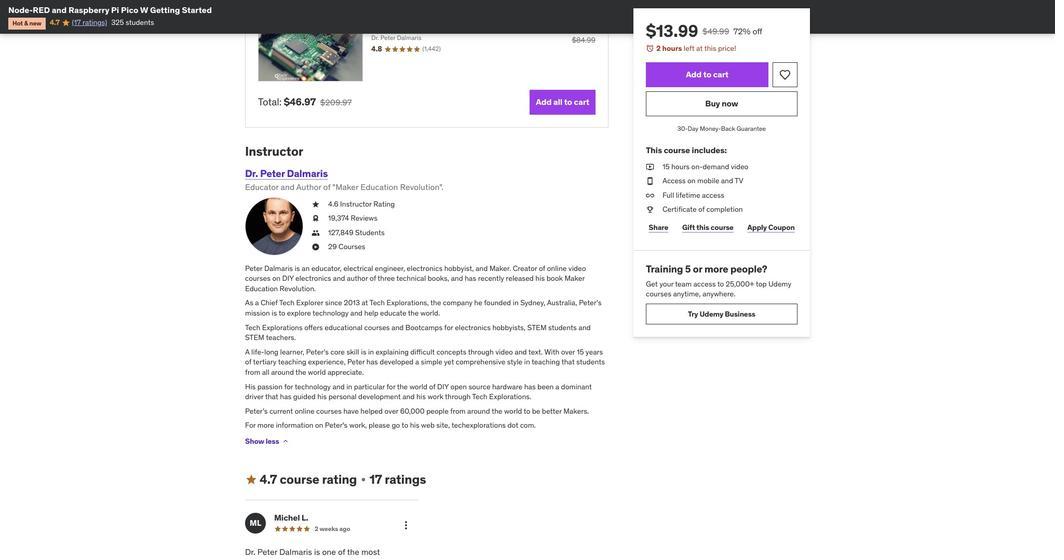 Task type: vqa. For each thing, say whether or not it's contained in the screenshot.
flash
no



Task type: locate. For each thing, give the bounding box(es) containing it.
hours up access
[[671, 162, 690, 171]]

total: $46.97 $209.97
[[258, 96, 352, 108]]

0 horizontal spatial at
[[362, 298, 368, 308]]

0 horizontal spatial for
[[284, 382, 293, 391]]

2 horizontal spatial on
[[687, 176, 696, 185]]

michel
[[274, 512, 300, 523]]

dalmaris inside dr. peter dalmaris is one of the most passionate iot instructors out there.  i hav
[[279, 547, 312, 557]]

xsmall image left "29"
[[312, 242, 320, 252]]

teachers.
[[266, 333, 296, 342]]

0 horizontal spatial stem
[[245, 333, 264, 342]]

electronics down he on the bottom of the page
[[455, 323, 491, 332]]

xsmall image left "127,849"
[[312, 228, 320, 238]]

2 horizontal spatial a
[[555, 382, 559, 391]]

1 horizontal spatial udemy
[[768, 279, 791, 289]]

and down 2013
[[350, 308, 362, 318]]

training
[[646, 263, 683, 275]]

0 vertical spatial 4.7
[[50, 18, 60, 27]]

explaining
[[376, 347, 409, 357]]

in up personal
[[346, 382, 352, 391]]

tech down mission
[[245, 323, 260, 332]]

1 vertical spatial more
[[257, 421, 274, 430]]

hours left left
[[662, 44, 682, 53]]

passionate
[[245, 558, 285, 559]]

2 teaching from the left
[[532, 357, 560, 367]]

has down 'explaining'
[[366, 357, 378, 367]]

creator
[[513, 264, 537, 273]]

1 horizontal spatial more
[[704, 263, 728, 275]]

education up chief
[[245, 284, 278, 293]]

dr. peter dalmaris link
[[245, 167, 328, 179]]

0 vertical spatial around
[[271, 368, 294, 377]]

peter up passionate
[[257, 547, 277, 557]]

apply
[[747, 223, 767, 232]]

dalmaris inside peter dalmaris is an educator, electrical engineer, electronics hobbyist, and maker. creator of online video courses on diy electronics and author of three technical books, and has recently released his book maker education revolution. as a chief tech explorer since 2013 at tech explorations, the company he founded in sydney, australia, peter's mission is to explore technology and help educate the world. tech explorations offers educational courses and bootcamps for electronics hobbyists, stem students and stem teachers. a life-long learner, peter's core skill is in explaining difficult concepts through video and text. with over 15 years of tertiary teaching experience, peter has developed a simple yet comprehensive style in teaching that students from all around the world appreciate. his passion for technology and in particular for the world of diy open source hardware has been a dominant driver that has guided his personal development and his work through tech explorations. peter's current online courses have helped over 60,000 people from around the world to be better makers. for more information on peter's work, please go to his web site, techexplorations dot com.
[[264, 264, 293, 273]]

1 horizontal spatial world
[[409, 382, 427, 391]]

0 horizontal spatial udemy
[[700, 309, 723, 319]]

dr. peter dalmaris image
[[245, 197, 303, 255]]

udemy right top
[[768, 279, 791, 289]]

revolution".
[[400, 182, 443, 192]]

more right the "for"
[[257, 421, 274, 430]]

education up the rating
[[361, 182, 398, 192]]

diy up revolution.
[[282, 274, 294, 283]]

of right "creator"
[[539, 264, 545, 273]]

as
[[245, 298, 253, 308]]

and up 60,000
[[402, 392, 415, 401]]

udemy right try
[[700, 309, 723, 319]]

on up revolution.
[[272, 274, 280, 283]]

dr. up passionate
[[245, 547, 255, 557]]

a
[[245, 347, 250, 357]]

mobile
[[697, 176, 719, 185]]

hobbyist,
[[444, 264, 474, 273]]

19,374 reviews
[[328, 214, 378, 223]]

0 horizontal spatial 15
[[577, 347, 584, 357]]

includes:
[[692, 145, 727, 155]]

technology
[[313, 308, 349, 318], [295, 382, 331, 391]]

instructor
[[245, 143, 303, 159], [340, 199, 372, 209]]

explorations,
[[387, 298, 429, 308]]

students down w at the top left of page
[[126, 18, 154, 27]]

1 vertical spatial at
[[362, 298, 368, 308]]

xsmall image left 4.6
[[312, 199, 320, 209]]

0 vertical spatial more
[[704, 263, 728, 275]]

1 vertical spatial 4.7
[[260, 471, 277, 488]]

0 horizontal spatial that
[[265, 392, 278, 401]]

1 horizontal spatial for
[[387, 382, 395, 391]]

people
[[426, 406, 449, 416]]

released
[[506, 274, 534, 283]]

15 up access
[[663, 162, 670, 171]]

0 horizontal spatial 4.7
[[50, 18, 60, 27]]

the up world.
[[430, 298, 441, 308]]

19,374
[[328, 214, 349, 223]]

for up development
[[387, 382, 395, 391]]

node-
[[8, 5, 33, 15]]

driver
[[245, 392, 264, 401]]

0 horizontal spatial instructor
[[245, 143, 303, 159]]

education inside dr. peter dalmaris educator and author of "maker education revolution".
[[361, 182, 398, 192]]

2 hours left at this price!
[[656, 44, 736, 53]]

dr. up educator
[[245, 167, 258, 179]]

&
[[24, 19, 28, 27]]

$46.97
[[284, 96, 316, 108]]

has up current
[[280, 392, 291, 401]]

dr. inside dr. peter dalmaris is one of the most passionate iot instructors out there.  i hav
[[245, 547, 255, 557]]

hot
[[12, 19, 23, 27]]

students
[[126, 18, 154, 27], [548, 323, 577, 332], [576, 357, 605, 367]]

a right "been"
[[555, 382, 559, 391]]

an
[[302, 264, 310, 273]]

for
[[284, 382, 293, 391], [387, 382, 395, 391]]

course for rating
[[280, 471, 319, 488]]

hobbyists,
[[492, 323, 526, 332]]

4.7 for 4.7 course rating
[[260, 471, 277, 488]]

1 horizontal spatial on
[[315, 421, 323, 430]]

tech up "help"
[[370, 298, 385, 308]]

course down 30-
[[664, 145, 690, 155]]

1 horizontal spatial education
[[361, 182, 398, 192]]

1 vertical spatial students
[[548, 323, 577, 332]]

maker.
[[489, 264, 511, 273]]

hardware
[[492, 382, 522, 391]]

from right people
[[450, 406, 466, 416]]

2 left weeks
[[315, 525, 318, 533]]

stem
[[527, 323, 547, 332], [245, 333, 264, 342]]

15
[[663, 162, 670, 171], [577, 347, 584, 357]]

0 vertical spatial video
[[731, 162, 748, 171]]

1 vertical spatial over
[[384, 406, 398, 416]]

the down explorations,
[[408, 308, 419, 318]]

0 horizontal spatial around
[[271, 368, 294, 377]]

xsmall image left access
[[646, 176, 654, 186]]

0 vertical spatial dr.
[[371, 34, 379, 42]]

and down the educate
[[391, 323, 404, 332]]

peter's down the driver at the bottom left of the page
[[245, 406, 268, 416]]

try
[[688, 309, 698, 319]]

online up book
[[547, 264, 567, 273]]

apply coupon button
[[745, 217, 797, 238]]

for
[[245, 421, 256, 430]]

educator
[[245, 182, 279, 192]]

diy up work
[[437, 382, 449, 391]]

xsmall image
[[646, 190, 654, 201], [312, 214, 320, 224], [312, 242, 320, 252], [281, 437, 289, 445], [359, 476, 367, 484]]

1 horizontal spatial video
[[568, 264, 586, 273]]

developed
[[380, 357, 414, 367]]

students down the australia,
[[548, 323, 577, 332]]

5
[[685, 263, 691, 275]]

0 vertical spatial instructor
[[245, 143, 303, 159]]

0 horizontal spatial from
[[245, 368, 260, 377]]

his right the guided
[[317, 392, 327, 401]]

his left book
[[535, 274, 545, 283]]

1 horizontal spatial from
[[450, 406, 466, 416]]

on left peter's
[[315, 421, 323, 430]]

1 vertical spatial online
[[295, 406, 314, 416]]

electrical
[[343, 264, 373, 273]]

1 vertical spatial stem
[[245, 333, 264, 342]]

share button
[[646, 217, 671, 238]]

2 for from the left
[[387, 382, 395, 391]]

0 vertical spatial hours
[[662, 44, 682, 53]]

teaching down learner,
[[278, 357, 306, 367]]

0 vertical spatial 15
[[663, 162, 670, 171]]

add to cart button
[[646, 62, 768, 87]]

0 vertical spatial that
[[561, 357, 575, 367]]

get
[[646, 279, 658, 289]]

dr. for dr. peter dalmaris
[[371, 34, 379, 42]]

through down open
[[445, 392, 471, 401]]

that down passion
[[265, 392, 278, 401]]

his left web
[[410, 421, 419, 430]]

xsmall image right less
[[281, 437, 289, 445]]

educate
[[380, 308, 406, 318]]

dalmaris for dr. peter dalmaris
[[397, 34, 421, 42]]

0 horizontal spatial course
[[280, 471, 319, 488]]

0 horizontal spatial add
[[536, 97, 552, 107]]

1 vertical spatial cart
[[574, 97, 589, 107]]

1 vertical spatial from
[[450, 406, 466, 416]]

1 vertical spatial add
[[536, 97, 552, 107]]

0 vertical spatial from
[[245, 368, 260, 377]]

1 horizontal spatial cart
[[713, 69, 728, 79]]

world up dot
[[504, 406, 522, 416]]

stem up text. on the bottom
[[527, 323, 547, 332]]

xsmall image inside show less button
[[281, 437, 289, 445]]

over right with
[[561, 347, 575, 357]]

0 horizontal spatial diy
[[282, 274, 294, 283]]

training 5 or more people? get your team access to 25,000+ top udemy courses anytime, anywhere.
[[646, 263, 791, 299]]

electronics down "an"
[[295, 274, 331, 283]]

course up l.
[[280, 471, 319, 488]]

demand
[[703, 162, 729, 171]]

buy now
[[705, 98, 738, 109]]

full lifetime access
[[663, 190, 724, 200]]

2 vertical spatial peter's
[[245, 406, 268, 416]]

technology down since
[[313, 308, 349, 318]]

this
[[646, 145, 662, 155]]

at right left
[[696, 44, 703, 53]]

0 horizontal spatial online
[[295, 406, 314, 416]]

weeks
[[320, 525, 338, 533]]

access down mobile
[[702, 190, 724, 200]]

1 horizontal spatial 15
[[663, 162, 670, 171]]

teaching down with
[[532, 357, 560, 367]]

0 vertical spatial access
[[702, 190, 724, 200]]

1 vertical spatial through
[[445, 392, 471, 401]]

w
[[140, 5, 148, 15]]

peter up 'as'
[[245, 264, 262, 273]]

guarantee
[[737, 124, 766, 132]]

rating
[[373, 199, 395, 209]]

peter's right the australia,
[[579, 298, 601, 308]]

2 horizontal spatial world
[[504, 406, 522, 416]]

"maker
[[332, 182, 359, 192]]

peter inside dr. peter dalmaris educator and author of "maker education revolution".
[[260, 167, 285, 179]]

1 horizontal spatial diy
[[437, 382, 449, 391]]

xsmall image for certificate
[[646, 205, 654, 215]]

work,
[[349, 421, 367, 430]]

0 horizontal spatial world
[[308, 368, 326, 377]]

xsmall image
[[646, 162, 654, 172], [646, 176, 654, 186], [312, 199, 320, 209], [646, 205, 654, 215], [312, 228, 320, 238]]

video up tv
[[731, 162, 748, 171]]

1 vertical spatial instructor
[[340, 199, 372, 209]]

0 vertical spatial on
[[687, 176, 696, 185]]

25,000+
[[726, 279, 754, 289]]

money-
[[700, 124, 721, 132]]

2 vertical spatial course
[[280, 471, 319, 488]]

1 horizontal spatial add
[[686, 69, 702, 79]]

1 vertical spatial 15
[[577, 347, 584, 357]]

2 horizontal spatial video
[[731, 162, 748, 171]]

dalmaris inside dr. peter dalmaris educator and author of "maker education revolution".
[[287, 167, 328, 179]]

online down the guided
[[295, 406, 314, 416]]

at up "help"
[[362, 298, 368, 308]]

that
[[561, 357, 575, 367], [265, 392, 278, 401]]

0 vertical spatial 2
[[656, 44, 661, 53]]

and up years on the right
[[579, 323, 591, 332]]

is up instructors
[[314, 547, 320, 557]]

1 horizontal spatial all
[[553, 97, 562, 107]]

15 inside peter dalmaris is an educator, electrical engineer, electronics hobbyist, and maker. creator of online video courses on diy electronics and author of three technical books, and has recently released his book maker education revolution. as a chief tech explorer since 2013 at tech explorations, the company he founded in sydney, australia, peter's mission is to explore technology and help educate the world. tech explorations offers educational courses and bootcamps for electronics hobbyists, stem students and stem teachers. a life-long learner, peter's core skill is in explaining difficult concepts through video and text. with over 15 years of tertiary teaching experience, peter has developed a simple yet comprehensive style in teaching that students from all around the world appreciate. his passion for technology and in particular for the world of diy open source hardware has been a dominant driver that has guided his personal development and his work through tech explorations. peter's current online courses have helped over 60,000 people from around the world to be better makers. for more information on peter's work, please go to his web site, techexplorations dot com.
[[577, 347, 584, 357]]

1 vertical spatial all
[[262, 368, 269, 377]]

1 horizontal spatial online
[[547, 264, 567, 273]]

his
[[535, 274, 545, 283], [317, 392, 327, 401], [416, 392, 426, 401], [410, 421, 419, 430]]

of inside dr. peter dalmaris is one of the most passionate iot instructors out there.  i hav
[[338, 547, 345, 557]]

1 horizontal spatial over
[[561, 347, 575, 357]]

0 vertical spatial course
[[664, 145, 690, 155]]

show less
[[245, 436, 279, 446]]

instructor up dr. peter dalmaris link
[[245, 143, 303, 159]]

bootcamps for
[[405, 323, 453, 332]]

on up full lifetime access
[[687, 176, 696, 185]]

tech up explore
[[279, 298, 294, 308]]

that up dominant
[[561, 357, 575, 367]]

raspberry
[[68, 5, 109, 15]]

1 vertical spatial around
[[467, 406, 490, 416]]

ago
[[339, 525, 350, 533]]

peter down skill
[[347, 357, 365, 367]]

325 students
[[111, 18, 154, 27]]

2 vertical spatial world
[[504, 406, 522, 416]]

2 horizontal spatial peter's
[[579, 298, 601, 308]]

instructor up 19,374 reviews
[[340, 199, 372, 209]]

dot
[[507, 421, 518, 430]]

share
[[649, 223, 668, 232]]

on
[[687, 176, 696, 185], [272, 274, 280, 283], [315, 421, 323, 430]]

1 vertical spatial world
[[409, 382, 427, 391]]

1442 reviews element
[[422, 45, 441, 53]]

1 vertical spatial course
[[711, 223, 734, 232]]

all inside button
[[553, 97, 562, 107]]

0 vertical spatial education
[[361, 182, 398, 192]]

0 horizontal spatial 2
[[315, 525, 318, 533]]

in right style on the bottom left of the page
[[524, 357, 530, 367]]

0 horizontal spatial on
[[272, 274, 280, 283]]

explorations
[[262, 323, 303, 332]]

peter up 4.8
[[380, 34, 395, 42]]

tech down source
[[472, 392, 487, 401]]

1 vertical spatial access
[[693, 279, 716, 289]]

courses down get
[[646, 289, 671, 299]]

1 horizontal spatial course
[[664, 145, 690, 155]]

0 horizontal spatial more
[[257, 421, 274, 430]]

video up style on the bottom left of the page
[[495, 347, 513, 357]]

of down full lifetime access
[[698, 205, 705, 214]]

2 vertical spatial dr.
[[245, 547, 255, 557]]

xsmall image for 15
[[646, 162, 654, 172]]

0 horizontal spatial education
[[245, 284, 278, 293]]

the inside dr. peter dalmaris is one of the most passionate iot instructors out there.  i hav
[[347, 547, 359, 557]]

dr. up 4.8
[[371, 34, 379, 42]]

2 right alarm 'icon'
[[656, 44, 661, 53]]

video up maker
[[568, 264, 586, 273]]

three
[[378, 274, 395, 283]]

1 horizontal spatial teaching
[[532, 357, 560, 367]]

helped
[[360, 406, 383, 416]]

more right or
[[704, 263, 728, 275]]

1 vertical spatial hours
[[671, 162, 690, 171]]

127,849 students
[[328, 228, 385, 237]]

1 horizontal spatial stem
[[527, 323, 547, 332]]

a right 'as'
[[255, 298, 259, 308]]

0 vertical spatial online
[[547, 264, 567, 273]]

peter inside dr. peter dalmaris is one of the most passionate iot instructors out there.  i hav
[[257, 547, 277, 557]]

dr. inside dr. peter dalmaris educator and author of "maker education revolution".
[[245, 167, 258, 179]]

1 vertical spatial video
[[568, 264, 586, 273]]

this left the price!
[[704, 44, 716, 53]]

for right passion
[[284, 382, 293, 391]]

and left tv
[[721, 176, 733, 185]]

$13.99
[[646, 20, 698, 42]]

reviews
[[351, 214, 378, 223]]

explorer
[[296, 298, 323, 308]]

1 horizontal spatial around
[[467, 406, 490, 416]]

1 horizontal spatial 2
[[656, 44, 661, 53]]

of up 4.6
[[323, 182, 330, 192]]

dalmaris for dr. peter dalmaris educator and author of "maker education revolution".
[[287, 167, 328, 179]]

stem up life-
[[245, 333, 264, 342]]

ratings
[[385, 471, 426, 488]]

a down "difficult"
[[415, 357, 419, 367]]

1 vertical spatial electronics
[[295, 274, 331, 283]]

course for includes:
[[664, 145, 690, 155]]



Task type: describe. For each thing, give the bounding box(es) containing it.
students
[[355, 228, 385, 237]]

gift this course link
[[679, 217, 736, 238]]

better
[[542, 406, 562, 416]]

core
[[330, 347, 345, 357]]

now
[[722, 98, 738, 109]]

the down learner,
[[295, 368, 306, 377]]

0 horizontal spatial electronics
[[295, 274, 331, 283]]

2 vertical spatial students
[[576, 357, 605, 367]]

in right skill
[[368, 347, 374, 357]]

mission
[[245, 308, 270, 318]]

and inside dr. peter dalmaris educator and author of "maker education revolution".
[[281, 182, 294, 192]]

hot & new
[[12, 19, 41, 27]]

on-
[[691, 162, 703, 171]]

1 horizontal spatial that
[[561, 357, 575, 367]]

and right red
[[52, 5, 67, 15]]

and up recently
[[476, 264, 488, 273]]

1 vertical spatial diy
[[437, 382, 449, 391]]

2 vertical spatial electronics
[[455, 323, 491, 332]]

dalmaris for dr. peter dalmaris is one of the most passionate iot instructors out there.  i hav
[[279, 547, 312, 557]]

2 for 2 hours left at this price!
[[656, 44, 661, 53]]

medium image
[[245, 474, 258, 486]]

is inside dr. peter dalmaris is one of the most passionate iot instructors out there.  i hav
[[314, 547, 320, 557]]

1 vertical spatial udemy
[[700, 309, 723, 319]]

has down hobbyist,
[[465, 274, 476, 283]]

with
[[544, 347, 559, 357]]

1 vertical spatial this
[[696, 223, 709, 232]]

is right skill
[[361, 347, 366, 357]]

0 horizontal spatial cart
[[574, 97, 589, 107]]

red
[[33, 5, 50, 15]]

0 vertical spatial diy
[[282, 274, 294, 283]]

more inside peter dalmaris is an educator, electrical engineer, electronics hobbyist, and maker. creator of online video courses on diy electronics and author of three technical books, and has recently released his book maker education revolution. as a chief tech explorer since 2013 at tech explorations, the company he founded in sydney, australia, peter's mission is to explore technology and help educate the world. tech explorations offers educational courses and bootcamps for electronics hobbyists, stem students and stem teachers. a life-long learner, peter's core skill is in explaining difficult concepts through video and text. with over 15 years of tertiary teaching experience, peter has developed a simple yet comprehensive style in teaching that students from all around the world appreciate. his passion for technology and in particular for the world of diy open source hardware has been a dominant driver that has guided his personal development and his work through tech explorations. peter's current online courses have helped over 60,000 people from around the world to be better makers. for more information on peter's work, please go to his web site, techexplorations dot com.
[[257, 421, 274, 430]]

of inside dr. peter dalmaris educator and author of "maker education revolution".
[[323, 182, 330, 192]]

chief
[[261, 298, 278, 308]]

is down chief
[[272, 308, 277, 318]]

recently
[[478, 274, 504, 283]]

maker
[[565, 274, 585, 283]]

gift this course
[[682, 223, 734, 232]]

1 teaching from the left
[[278, 357, 306, 367]]

has left "been"
[[524, 382, 536, 391]]

off
[[753, 26, 762, 36]]

29
[[328, 242, 337, 252]]

years
[[586, 347, 603, 357]]

left
[[684, 44, 694, 53]]

peter for dr. peter dalmaris
[[380, 34, 395, 42]]

17 ratings
[[369, 471, 426, 488]]

open
[[450, 382, 467, 391]]

17
[[369, 471, 382, 488]]

xsmall image left 17
[[359, 476, 367, 484]]

add for add all to cart
[[536, 97, 552, 107]]

xsmall image for 127,849
[[312, 228, 320, 238]]

0 vertical spatial students
[[126, 18, 154, 27]]

anytime,
[[673, 289, 701, 299]]

experience,
[[308, 357, 346, 367]]

1 horizontal spatial at
[[696, 44, 703, 53]]

1 for from the left
[[284, 382, 293, 391]]

2 vertical spatial a
[[555, 382, 559, 391]]

4.8
[[371, 44, 382, 54]]

0 vertical spatial stem
[[527, 323, 547, 332]]

he
[[474, 298, 482, 308]]

total:
[[258, 96, 282, 108]]

source
[[469, 382, 490, 391]]

techexplorations
[[452, 421, 506, 430]]

try udemy business
[[688, 309, 755, 319]]

(17 ratings)
[[72, 18, 107, 27]]

buy now button
[[646, 91, 797, 116]]

day
[[688, 124, 698, 132]]

xsmall image for 4.6
[[312, 199, 320, 209]]

com.
[[520, 421, 536, 430]]

1 horizontal spatial a
[[415, 357, 419, 367]]

the up development
[[397, 382, 408, 391]]

add to cart
[[686, 69, 728, 79]]

2 vertical spatial on
[[315, 421, 323, 430]]

hours for 2
[[662, 44, 682, 53]]

explore
[[287, 308, 311, 318]]

access inside the training 5 or more people? get your team access to 25,000+ top udemy courses anytime, anywhere.
[[693, 279, 716, 289]]

this course includes:
[[646, 145, 727, 155]]

yet
[[444, 357, 454, 367]]

2013
[[344, 298, 360, 308]]

show
[[245, 436, 264, 446]]

difficult
[[410, 347, 435, 357]]

hours for 15
[[671, 162, 690, 171]]

4.6
[[328, 199, 338, 209]]

courses inside the training 5 or more people? get your team access to 25,000+ top udemy courses anytime, anywhere.
[[646, 289, 671, 299]]

learner,
[[280, 347, 304, 357]]

full
[[663, 190, 674, 200]]

4.7 for 4.7
[[50, 18, 60, 27]]

long
[[264, 347, 278, 357]]

be
[[532, 406, 540, 416]]

0 horizontal spatial over
[[384, 406, 398, 416]]

more inside the training 5 or more people? get your team access to 25,000+ top udemy courses anytime, anywhere.
[[704, 263, 728, 275]]

peter for dr. peter dalmaris is one of the most passionate iot instructors out there.  i hav
[[257, 547, 277, 557]]

dr. for dr. peter dalmaris is one of the most passionate iot instructors out there.  i hav
[[245, 547, 255, 557]]

gift
[[682, 223, 695, 232]]

dr. for dr. peter dalmaris educator and author of "maker education revolution".
[[245, 167, 258, 179]]

back
[[721, 124, 735, 132]]

rating
[[322, 471, 357, 488]]

of left "three" on the left
[[370, 274, 376, 283]]

certificate of completion
[[663, 205, 743, 214]]

educator,
[[311, 264, 342, 273]]

udemy inside the training 5 or more people? get your team access to 25,000+ top udemy courses anytime, anywhere.
[[768, 279, 791, 289]]

1 vertical spatial peter's
[[306, 347, 329, 357]]

makers.
[[563, 406, 589, 416]]

ml
[[250, 518, 261, 528]]

price!
[[718, 44, 736, 53]]

courses
[[339, 242, 365, 252]]

been
[[537, 382, 554, 391]]

is left "an"
[[295, 264, 300, 273]]

company
[[443, 298, 472, 308]]

buy
[[705, 98, 720, 109]]

to inside the training 5 or more people? get your team access to 25,000+ top udemy courses anytime, anywhere.
[[717, 279, 724, 289]]

of up work
[[429, 382, 435, 391]]

in left sydney,
[[513, 298, 519, 308]]

his left work
[[416, 392, 426, 401]]

alarm image
[[646, 44, 654, 52]]

ratings)
[[83, 18, 107, 27]]

l.
[[302, 512, 308, 523]]

0 vertical spatial over
[[561, 347, 575, 357]]

add for add to cart
[[686, 69, 702, 79]]

additional actions for review by michel l. image
[[400, 519, 412, 532]]

book
[[547, 274, 563, 283]]

peter for dr. peter dalmaris educator and author of "maker education revolution".
[[260, 167, 285, 179]]

appreciate.
[[328, 368, 364, 377]]

30-
[[677, 124, 688, 132]]

xsmall image for access
[[646, 176, 654, 186]]

passion
[[257, 382, 282, 391]]

wishlist image
[[779, 68, 791, 81]]

explorations.
[[489, 392, 531, 401]]

0 vertical spatial technology
[[313, 308, 349, 318]]

0 vertical spatial a
[[255, 298, 259, 308]]

site,
[[436, 421, 450, 430]]

your
[[660, 279, 673, 289]]

courses up peter's
[[316, 406, 342, 416]]

at inside peter dalmaris is an educator, electrical engineer, electronics hobbyist, and maker. creator of online video courses on diy electronics and author of three technical books, and has recently released his book maker education revolution. as a chief tech explorer since 2013 at tech explorations, the company he founded in sydney, australia, peter's mission is to explore technology and help educate the world. tech explorations offers educational courses and bootcamps for electronics hobbyists, stem students and stem teachers. a life-long learner, peter's core skill is in explaining difficult concepts through video and text. with over 15 years of tertiary teaching experience, peter has developed a simple yet comprehensive style in teaching that students from all around the world appreciate. his passion for technology and in particular for the world of diy open source hardware has been a dominant driver that has guided his personal development and his work through tech explorations. peter's current online courses have helped over 60,000 people from around the world to be better makers. for more information on peter's work, please go to his web site, techexplorations dot com.
[[362, 298, 368, 308]]

information
[[276, 421, 313, 430]]

current
[[269, 406, 293, 416]]

and up style on the bottom left of the page
[[515, 347, 527, 357]]

founded
[[484, 298, 511, 308]]

coupon
[[768, 223, 795, 232]]

technical
[[396, 274, 426, 283]]

since
[[325, 298, 342, 308]]

all inside peter dalmaris is an educator, electrical engineer, electronics hobbyist, and maker. creator of online video courses on diy electronics and author of three technical books, and has recently released his book maker education revolution. as a chief tech explorer since 2013 at tech explorations, the company he founded in sydney, australia, peter's mission is to explore technology and help educate the world. tech explorations offers educational courses and bootcamps for electronics hobbyists, stem students and stem teachers. a life-long learner, peter's core skill is in explaining difficult concepts through video and text. with over 15 years of tertiary teaching experience, peter has developed a simple yet comprehensive style in teaching that students from all around the world appreciate. his passion for technology and in particular for the world of diy open source hardware has been a dominant driver that has guided his personal development and his work through tech explorations. peter's current online courses have helped over 60,000 people from around the world to be better makers. for more information on peter's work, please go to his web site, techexplorations dot com.
[[262, 368, 269, 377]]

courses up 'as'
[[245, 274, 271, 283]]

xsmall image for full lifetime access
[[646, 190, 654, 201]]

1 horizontal spatial electronics
[[407, 264, 442, 273]]

2 vertical spatial video
[[495, 347, 513, 357]]

of down a
[[245, 357, 251, 367]]

1 vertical spatial that
[[265, 392, 278, 401]]

1 vertical spatial technology
[[295, 382, 331, 391]]

the down the explorations.
[[492, 406, 502, 416]]

15 hours on-demand video
[[663, 162, 748, 171]]

2 weeks ago
[[315, 525, 350, 533]]

education inside peter dalmaris is an educator, electrical engineer, electronics hobbyist, and maker. creator of online video courses on diy electronics and author of three technical books, and has recently released his book maker education revolution. as a chief tech explorer since 2013 at tech explorations, the company he founded in sydney, australia, peter's mission is to explore technology and help educate the world. tech explorations offers educational courses and bootcamps for electronics hobbyists, stem students and stem teachers. a life-long learner, peter's core skill is in explaining difficult concepts through video and text. with over 15 years of tertiary teaching experience, peter has developed a simple yet comprehensive style in teaching that students from all around the world appreciate. his passion for technology and in particular for the world of diy open source hardware has been a dominant driver that has guided his personal development and his work through tech explorations. peter's current online courses have helped over 60,000 people from around the world to be better makers. for more information on peter's work, please go to his web site, techexplorations dot com.
[[245, 284, 278, 293]]

and down educator,
[[333, 274, 345, 283]]

0 vertical spatial through
[[468, 347, 494, 357]]

4.7 course rating
[[260, 471, 357, 488]]

courses down "help"
[[364, 323, 390, 332]]

xsmall image for 19,374 reviews
[[312, 214, 320, 224]]

one
[[322, 547, 336, 557]]

life-
[[251, 347, 264, 357]]

0 vertical spatial this
[[704, 44, 716, 53]]

0 horizontal spatial peter's
[[245, 406, 268, 416]]

xsmall image for 29 courses
[[312, 242, 320, 252]]

skill
[[347, 347, 359, 357]]

and up personal
[[333, 382, 345, 391]]

2 for 2 weeks ago
[[315, 525, 318, 533]]

and down hobbyist,
[[451, 274, 463, 283]]

michel l.
[[274, 512, 308, 523]]

dr. peter dalmaris
[[371, 34, 421, 42]]



